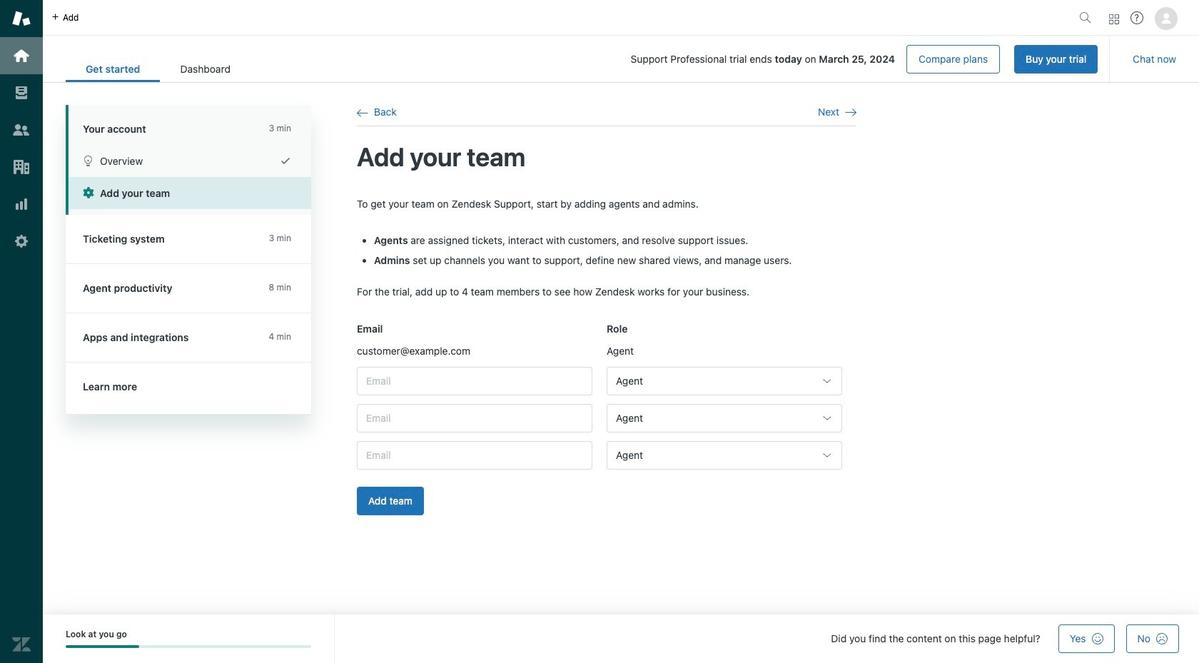 Task type: describe. For each thing, give the bounding box(es) containing it.
views image
[[12, 84, 31, 102]]

organizations image
[[12, 158, 31, 176]]

1 email field from the top
[[357, 367, 592, 395]]

2 email field from the top
[[357, 404, 592, 432]]

3 email field from the top
[[357, 441, 592, 470]]

get started image
[[12, 46, 31, 65]]

March 25, 2024 text field
[[819, 53, 895, 65]]



Task type: vqa. For each thing, say whether or not it's contained in the screenshot.
tab list
yes



Task type: locate. For each thing, give the bounding box(es) containing it.
progress bar
[[66, 646, 311, 648]]

heading
[[66, 105, 311, 145]]

get help image
[[1131, 11, 1143, 24]]

Email field
[[357, 367, 592, 395], [357, 404, 592, 432], [357, 441, 592, 470]]

zendesk products image
[[1109, 14, 1119, 24]]

admin image
[[12, 232, 31, 251]]

1 vertical spatial email field
[[357, 404, 592, 432]]

tab
[[160, 56, 250, 82]]

main element
[[0, 0, 43, 663]]

customers image
[[12, 121, 31, 139]]

tab list
[[66, 56, 250, 82]]

reporting image
[[12, 195, 31, 213]]

2 vertical spatial email field
[[357, 441, 592, 470]]

zendesk image
[[12, 635, 31, 654]]

0 vertical spatial email field
[[357, 367, 592, 395]]

zendesk support image
[[12, 9, 31, 28]]



